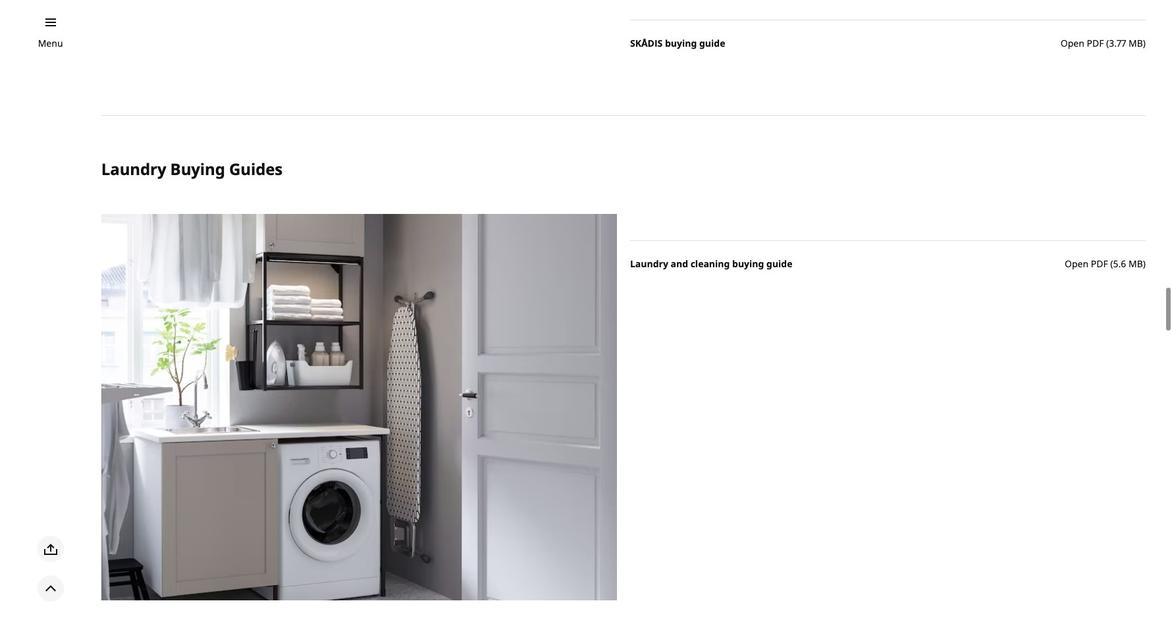 Task type: describe. For each thing, give the bounding box(es) containing it.
cleaning
[[691, 258, 730, 270]]

open pdf ( 5.6 mb )
[[1065, 258, 1146, 270]]

laundry for laundry and cleaning buying guide
[[630, 258, 668, 270]]

laundry and cleaning buying guide
[[630, 258, 793, 270]]

pdf for 3.77
[[1087, 37, 1104, 50]]

open for open pdf ( 3.77 mb )
[[1061, 37, 1085, 50]]

open for open pdf ( 5.6 mb )
[[1065, 258, 1089, 270]]

3.77
[[1109, 37, 1126, 50]]

0 horizontal spatial buying
[[665, 37, 697, 50]]

laundry buying guides
[[101, 158, 283, 180]]

menu button
[[38, 36, 63, 51]]

skådis buying guide
[[630, 37, 725, 50]]

( for 5.6 mb
[[1111, 258, 1113, 270]]

mb for 3.77 mb
[[1129, 37, 1143, 50]]

) for 5.6 mb
[[1143, 258, 1146, 270]]



Task type: locate. For each thing, give the bounding box(es) containing it.
0 vertical spatial mb
[[1129, 37, 1143, 50]]

1 horizontal spatial laundry
[[630, 258, 668, 270]]

pdf left 5.6
[[1091, 258, 1108, 270]]

buying right cleaning
[[732, 258, 764, 270]]

mb
[[1129, 37, 1143, 50], [1129, 258, 1143, 270]]

0 horizontal spatial laundry
[[101, 158, 166, 180]]

laundry for laundry buying guides
[[101, 158, 166, 180]]

1 vertical spatial )
[[1143, 258, 1146, 270]]

pdf
[[1087, 37, 1104, 50], [1091, 258, 1108, 270]]

0 vertical spatial )
[[1143, 37, 1146, 50]]

) for 3.77 mb
[[1143, 37, 1146, 50]]

1 vertical spatial laundry
[[630, 258, 668, 270]]

buying
[[170, 158, 225, 180]]

1 vertical spatial guide
[[767, 258, 793, 270]]

) right 3.77
[[1143, 37, 1146, 50]]

)
[[1143, 37, 1146, 50], [1143, 258, 1146, 270]]

open pdf ( 3.77 mb )
[[1061, 37, 1146, 50]]

open left 3.77
[[1061, 37, 1085, 50]]

1 horizontal spatial guide
[[767, 258, 793, 270]]

1 vertical spatial pdf
[[1091, 258, 1108, 270]]

and
[[671, 258, 688, 270]]

menu
[[38, 37, 63, 49]]

5.6
[[1113, 258, 1126, 270]]

laundry
[[101, 158, 166, 180], [630, 258, 668, 270]]

0 vertical spatial guide
[[699, 37, 725, 50]]

1 ) from the top
[[1143, 37, 1146, 50]]

1 mb from the top
[[1129, 37, 1143, 50]]

buying right skådis
[[665, 37, 697, 50]]

pdf for 5.6
[[1091, 258, 1108, 270]]

guide
[[699, 37, 725, 50], [767, 258, 793, 270]]

0 vertical spatial (
[[1106, 37, 1109, 50]]

2 ) from the top
[[1143, 258, 1146, 270]]

guides
[[229, 158, 283, 180]]

buying
[[665, 37, 697, 50], [732, 258, 764, 270]]

mb for 5.6 mb
[[1129, 258, 1143, 270]]

0 vertical spatial laundry
[[101, 158, 166, 180]]

0 vertical spatial buying
[[665, 37, 697, 50]]

laundry left buying
[[101, 158, 166, 180]]

0 horizontal spatial guide
[[699, 37, 725, 50]]

2 mb from the top
[[1129, 258, 1143, 270]]

mb right 5.6
[[1129, 258, 1143, 270]]

open left 5.6
[[1065, 258, 1089, 270]]

open
[[1061, 37, 1085, 50], [1065, 258, 1089, 270]]

skådis
[[630, 37, 663, 50]]

( for 3.77 mb
[[1106, 37, 1109, 50]]

0 horizontal spatial (
[[1106, 37, 1109, 50]]

1 horizontal spatial (
[[1111, 258, 1113, 270]]

0 vertical spatial pdf
[[1087, 37, 1104, 50]]

0 vertical spatial open
[[1061, 37, 1085, 50]]

(
[[1106, 37, 1109, 50], [1111, 258, 1113, 270]]

1 vertical spatial open
[[1065, 258, 1089, 270]]

mb right 3.77
[[1129, 37, 1143, 50]]

1 vertical spatial mb
[[1129, 258, 1143, 270]]

1 vertical spatial (
[[1111, 258, 1113, 270]]

a laundry room with light cabinets and a washing machine. image
[[101, 214, 617, 601]]

1 horizontal spatial buying
[[732, 258, 764, 270]]

pdf left 3.77
[[1087, 37, 1104, 50]]

1 vertical spatial buying
[[732, 258, 764, 270]]

laundry left and
[[630, 258, 668, 270]]

) right 5.6
[[1143, 258, 1146, 270]]



Task type: vqa. For each thing, say whether or not it's contained in the screenshot.
first BRIMNES from the right
no



